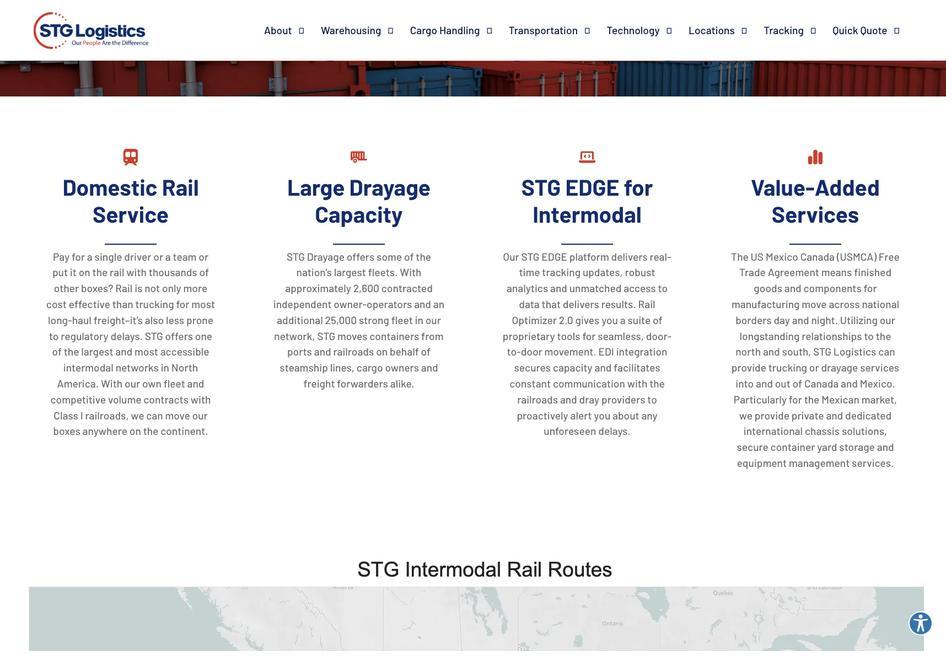 Task type: locate. For each thing, give the bounding box(es) containing it.
2 vertical spatial with
[[191, 393, 211, 406]]

1 vertical spatial rail
[[115, 282, 133, 295]]

drayage for capacity
[[349, 173, 431, 200]]

you down results.
[[602, 314, 618, 326]]

in left 'north'
[[161, 361, 169, 374]]

1 horizontal spatial intermodal
[[533, 200, 642, 227]]

0 vertical spatial edge
[[565, 173, 619, 200]]

most up 'prone'
[[191, 298, 215, 310]]

and down mexican
[[826, 409, 843, 422]]

and down edi
[[595, 361, 612, 374]]

the down regulatory
[[64, 345, 79, 358]]

2 horizontal spatial rail
[[638, 298, 655, 310]]

thousands
[[149, 266, 197, 279]]

0 horizontal spatial delivers
[[563, 298, 599, 310]]

on right anywhere
[[129, 425, 141, 437]]

0 horizontal spatial in
[[161, 361, 169, 374]]

spot down cargo handling "link"
[[448, 38, 473, 51]]

offers inside stg drayage offers some of the nation's largest fleets. with approximately 2,600 contracted independent owner-operators and an additional 25,000 strong fleet in our network, stg moves containers from ports and railroads on behalf of steamship lines, cargo owners and freight forwarders alike.
[[347, 250, 375, 263]]

2 horizontal spatial with
[[627, 377, 647, 390]]

agreement
[[768, 266, 819, 279]]

handling
[[439, 24, 480, 36]]

intermodal inside stg edge for intermodal
[[533, 200, 642, 227]]

largest
[[334, 266, 366, 279], [81, 345, 113, 358]]

can inside the us mexico canada (usmca) free trade agreement means finished goods and components for manufacturing move across national borders day and night. utilizing our longstanding relationships to the north and south, stg logistics can provide trucking or drayage services into and out of canada and mexico. particularly for the mexican market, we provide private and dedicated international chassis solutions, secure container yard storage and equipment management services.
[[878, 345, 895, 358]]

spot down the about
[[258, 38, 283, 51]]

movement.
[[545, 345, 596, 358]]

1 vertical spatial drayage
[[307, 250, 345, 263]]

rail inside domestic rail service
[[162, 173, 199, 200]]

of right the 'some'
[[404, 250, 414, 263]]

with right contracts
[[191, 393, 211, 406]]

free
[[879, 250, 900, 263]]

stg inside the us mexico canada (usmca) free trade agreement means finished goods and components for manufacturing move across national borders day and night. utilizing our longstanding relationships to the north and south, stg logistics can provide trucking or drayage services into and out of canada and mexico. particularly for the mexican market, we provide private and dedicated international chassis solutions, secure container yard storage and equipment management services.
[[813, 345, 831, 358]]

on up cargo
[[376, 345, 388, 358]]

with up contracted
[[400, 266, 422, 279]]

move
[[802, 298, 827, 310], [165, 409, 190, 422]]

trucking inside "pay for a single driver or a team or put it on the rail with thousands of other boxes? rail is not only more cost effective than trucking for most long-haul freight–it's also less prone to regulatory delays. stg offers one of the largest and most accessible intermodal networks in north america. with our own fleet and competitive volume contracts with class i railroads, we can move our boxes anywhere on the continent."
[[135, 298, 174, 310]]

2 vertical spatial on
[[129, 425, 141, 437]]

door-
[[646, 330, 672, 342]]

borders
[[736, 314, 772, 326]]

1 horizontal spatial delivers
[[611, 250, 648, 263]]

most up "networks"
[[135, 345, 158, 358]]

2 we from the left
[[739, 409, 753, 422]]

1 horizontal spatial in
[[415, 314, 423, 326]]

or inside the us mexico canada (usmca) free trade agreement means finished goods and components for manufacturing move across national borders day and night. utilizing our longstanding relationships to the north and south, stg logistics can provide trucking or drayage services into and out of canada and mexico. particularly for the mexican market, we provide private and dedicated international chassis solutions, secure container yard storage and equipment management services.
[[809, 361, 819, 374]]

behalf
[[390, 345, 419, 358]]

of
[[404, 250, 414, 263], [199, 266, 209, 279], [653, 314, 663, 326], [52, 345, 62, 358], [421, 345, 431, 358], [793, 377, 802, 390]]

a right request
[[251, 38, 256, 51]]

proprietary
[[503, 330, 555, 342]]

0 vertical spatial rail
[[162, 173, 199, 200]]

own
[[142, 377, 161, 390]]

0 horizontal spatial trucking
[[135, 298, 174, 310]]

largest inside stg drayage offers some of the nation's largest fleets. with approximately 2,600 contracted independent owner-operators and an additional 25,000 strong fleet in our network, stg moves containers from ports and railroads on behalf of steamship lines, cargo owners and freight forwarders alike.
[[334, 266, 366, 279]]

drayage inside large drayage capacity
[[349, 173, 431, 200]]

trucking up out
[[768, 361, 807, 374]]

railroads down the moves
[[333, 345, 374, 358]]

our down national
[[880, 314, 895, 326]]

our up from
[[425, 314, 441, 326]]

stg inside "pay for a single driver or a team or put it on the rail with thousands of other boxes? rail is not only more cost effective than trucking for most long-haul freight–it's also less prone to regulatory delays. stg offers one of the largest and most accessible intermodal networks in north america. with our own fleet and competitive volume contracts with class i railroads, we can move our boxes anywhere on the continent."
[[145, 330, 163, 342]]

less
[[166, 314, 184, 326]]

request a spot quote
[[210, 38, 313, 51]]

with inside our stg edge platform delivers real- time tracking updates, robust analytics and unmatched access to data that delivers results. rail optimizer 2.0 gives you a suite of proprietary tools for seamless, door- to-door movement. edi integration secures capacity and facilitates constant communication with the railroads and dray providers to proactively alert you about any unforeseen delays.
[[627, 377, 647, 390]]

and up 'alert'
[[560, 393, 577, 406]]

or right team
[[199, 250, 208, 263]]

can up services
[[878, 345, 895, 358]]

put
[[52, 266, 68, 279]]

0 vertical spatial fleet
[[391, 314, 413, 326]]

of up the door-
[[653, 314, 663, 326]]

and right day on the right of the page
[[792, 314, 809, 326]]

offers inside "pay for a single driver or a team or put it on the rail with thousands of other boxes? rail is not only more cost effective than trucking for most long-haul freight–it's also less prone to regulatory delays. stg offers one of the largest and most accessible intermodal networks in north america. with our own fleet and competitive volume contracts with class i railroads, we can move our boxes anywhere on the continent."
[[165, 330, 193, 342]]

quote down the about link
[[285, 38, 313, 51]]

0 vertical spatial drayage
[[349, 173, 431, 200]]

offers down less
[[165, 330, 193, 342]]

the down utilizing at the right
[[876, 330, 891, 342]]

proactively
[[517, 409, 568, 422]]

delays. down about
[[598, 425, 631, 437]]

0 vertical spatial delays.
[[111, 330, 143, 342]]

storage
[[839, 441, 875, 453]]

0 horizontal spatial spot
[[258, 38, 283, 51]]

0 vertical spatial with
[[400, 266, 422, 279]]

warehousing link
[[321, 24, 410, 37]]

0 horizontal spatial railroads
[[333, 345, 374, 358]]

1 vertical spatial edge
[[542, 250, 567, 263]]

about
[[613, 409, 639, 422]]

0 horizontal spatial we
[[131, 409, 144, 422]]

rail for stg edge for intermodal
[[638, 298, 655, 310]]

international
[[744, 425, 803, 437]]

and down longstanding at the bottom right
[[763, 345, 780, 358]]

0 vertical spatial canada
[[800, 250, 835, 263]]

with down facilitates in the right bottom of the page
[[627, 377, 647, 390]]

delays. inside our stg edge platform delivers real- time tracking updates, robust analytics and unmatched access to data that delivers results. rail optimizer 2.0 gives you a suite of proprietary tools for seamless, door- to-door movement. edi integration secures capacity and facilitates constant communication with the railroads and dray providers to proactively alert you about any unforeseen delays.
[[598, 425, 631, 437]]

facilitates
[[614, 361, 660, 374]]

continent.
[[161, 425, 208, 437]]

largest up intermodal
[[81, 345, 113, 358]]

or right driver
[[153, 250, 163, 263]]

rail for domestic rail service
[[115, 282, 133, 295]]

and
[[550, 282, 567, 295], [785, 282, 802, 295], [414, 298, 431, 310], [792, 314, 809, 326], [115, 345, 132, 358], [314, 345, 331, 358], [763, 345, 780, 358], [421, 361, 438, 374], [595, 361, 612, 374], [187, 377, 204, 390], [756, 377, 773, 390], [841, 377, 858, 390], [560, 393, 577, 406], [826, 409, 843, 422], [877, 441, 894, 453]]

the right the 'some'
[[416, 250, 431, 263]]

0 horizontal spatial quote
[[285, 38, 313, 51]]

0 vertical spatial railroads
[[333, 345, 374, 358]]

1 vertical spatial railroads
[[517, 393, 558, 406]]

1 horizontal spatial most
[[191, 298, 215, 310]]

or down south,
[[809, 361, 819, 374]]

of right out
[[793, 377, 802, 390]]

it
[[70, 266, 77, 279]]

railroads inside stg drayage offers some of the nation's largest fleets. with approximately 2,600 contracted independent owner-operators and an additional 25,000 strong fleet in our network, stg moves containers from ports and railroads on behalf of steamship lines, cargo owners and freight forwarders alike.
[[333, 345, 374, 358]]

1 horizontal spatial or
[[199, 250, 208, 263]]

fleet up containers
[[391, 314, 413, 326]]

on right it
[[79, 266, 90, 279]]

the down facilitates in the right bottom of the page
[[650, 377, 665, 390]]

move inside "pay for a single driver or a team or put it on the rail with thousands of other boxes? rail is not only more cost effective than trucking for most long-haul freight–it's also less prone to regulatory delays. stg offers one of the largest and most accessible intermodal networks in north america. with our own fleet and competitive volume contracts with class i railroads, we can move our boxes anywhere on the continent."
[[165, 409, 190, 422]]

to-
[[507, 345, 521, 358]]

analytics
[[507, 282, 548, 295]]

pay
[[53, 250, 70, 263]]

provide up international
[[755, 409, 790, 422]]

can down contracts
[[146, 409, 163, 422]]

and down tracking
[[550, 282, 567, 295]]

a up seamless,
[[620, 314, 626, 326]]

forwarders
[[337, 377, 388, 390]]

0 horizontal spatial with
[[101, 377, 122, 390]]

rail inside "pay for a single driver or a team or put it on the rail with thousands of other boxes? rail is not only more cost effective than trucking for most long-haul freight–it's also less prone to regulatory delays. stg offers one of the largest and most accessible intermodal networks in north america. with our own fleet and competitive volume contracts with class i railroads, we can move our boxes anywhere on the continent."
[[115, 282, 133, 295]]

relationships
[[802, 330, 862, 342]]

0 horizontal spatial drayage
[[307, 250, 345, 263]]

the inside our stg edge platform delivers real- time tracking updates, robust analytics and unmatched access to data that delivers results. rail optimizer 2.0 gives you a suite of proprietary tools for seamless, door- to-door movement. edi integration secures capacity and facilitates constant communication with the railroads and dray providers to proactively alert you about any unforeseen delays.
[[650, 377, 665, 390]]

and up mexican
[[841, 377, 858, 390]]

1 horizontal spatial drayage
[[349, 173, 431, 200]]

an right tender
[[383, 38, 394, 51]]

of down from
[[421, 345, 431, 358]]

container
[[771, 441, 815, 453]]

0 vertical spatial largest
[[334, 266, 366, 279]]

longstanding
[[740, 330, 800, 342]]

2 horizontal spatial or
[[809, 361, 819, 374]]

tracking
[[542, 266, 581, 279]]

1 vertical spatial fleet
[[164, 377, 185, 390]]

load
[[476, 38, 499, 51]]

1 we from the left
[[131, 409, 144, 422]]

we down volume
[[131, 409, 144, 422]]

drayage for offers
[[307, 250, 345, 263]]

0 horizontal spatial delays.
[[111, 330, 143, 342]]

1 horizontal spatial rail
[[162, 173, 199, 200]]

trucking up also
[[135, 298, 174, 310]]

cargo handling link
[[410, 24, 509, 37]]

canada up means
[[800, 250, 835, 263]]

0 vertical spatial on
[[79, 266, 90, 279]]

1 horizontal spatial can
[[878, 345, 895, 358]]

cargo
[[357, 361, 383, 374]]

1 horizontal spatial fleet
[[391, 314, 413, 326]]

spot
[[258, 38, 283, 51], [448, 38, 473, 51]]

stg inside our stg edge platform delivers real- time tracking updates, robust analytics and unmatched access to data that delivers results. rail optimizer 2.0 gives you a suite of proprietary tools for seamless, door- to-door movement. edi integration secures capacity and facilitates constant communication with the railroads and dray providers to proactively alert you about any unforeseen delays.
[[521, 250, 540, 263]]

provide down north
[[732, 361, 766, 374]]

1 horizontal spatial an
[[433, 298, 444, 310]]

contracts
[[144, 393, 189, 406]]

2 horizontal spatial on
[[376, 345, 388, 358]]

drayage inside stg drayage offers some of the nation's largest fleets. with approximately 2,600 contracted independent owner-operators and an additional 25,000 strong fleet in our network, stg moves containers from ports and railroads on behalf of steamship lines, cargo owners and freight forwarders alike.
[[307, 250, 345, 263]]

2 vertical spatial rail
[[638, 298, 655, 310]]

tracking
[[764, 24, 804, 36]]

0 vertical spatial trucking
[[135, 298, 174, 310]]

1 vertical spatial quote
[[285, 38, 313, 51]]

move up continent.
[[165, 409, 190, 422]]

1 horizontal spatial railroads
[[517, 393, 558, 406]]

delays. down freight–it's
[[111, 330, 143, 342]]

most
[[191, 298, 215, 310], [135, 345, 158, 358]]

america.
[[57, 377, 99, 390]]

1 vertical spatial delays.
[[598, 425, 631, 437]]

delivers up gives
[[563, 298, 599, 310]]

for inside our stg edge platform delivers real- time tracking updates, robust analytics and unmatched access to data that delivers results. rail optimizer 2.0 gives you a suite of proprietary tools for seamless, door- to-door movement. edi integration secures capacity and facilitates constant communication with the railroads and dray providers to proactively alert you about any unforeseen delays.
[[582, 330, 596, 342]]

1 vertical spatial trucking
[[768, 361, 807, 374]]

1 horizontal spatial spot
[[448, 38, 473, 51]]

1 vertical spatial move
[[165, 409, 190, 422]]

move up night.
[[802, 298, 827, 310]]

service
[[93, 200, 169, 227]]

1 horizontal spatial delays.
[[598, 425, 631, 437]]

tender
[[348, 38, 381, 51]]

1 vertical spatial in
[[161, 361, 169, 374]]

1 horizontal spatial on
[[129, 425, 141, 437]]

in inside "pay for a single driver or a team or put it on the rail with thousands of other boxes? rail is not only more cost effective than trucking for most long-haul freight–it's also less prone to regulatory delays. stg offers one of the largest and most accessible intermodal networks in north america. with our own fleet and competitive volume contracts with class i railroads, we can move our boxes anywhere on the continent."
[[161, 361, 169, 374]]

trace)
[[621, 38, 650, 51]]

and up services.
[[877, 441, 894, 453]]

1 horizontal spatial trucking
[[768, 361, 807, 374]]

1 horizontal spatial largest
[[334, 266, 366, 279]]

1 vertical spatial with
[[627, 377, 647, 390]]

team
[[173, 250, 197, 263]]

trucking inside the us mexico canada (usmca) free trade agreement means finished goods and components for manufacturing move across national borders day and night. utilizing our longstanding relationships to the north and south, stg logistics can provide trucking or drayage services into and out of canada and mexico. particularly for the mexican market, we provide private and dedicated international chassis solutions, secure container yard storage and equipment management services.
[[768, 361, 807, 374]]

with up volume
[[101, 377, 122, 390]]

in up from
[[415, 314, 423, 326]]

railroads,
[[85, 409, 129, 422]]

rail inside our stg edge platform delivers real- time tracking updates, robust analytics and unmatched access to data that delivers results. rail optimizer 2.0 gives you a suite of proprietary tools for seamless, door- to-door movement. edi integration secures capacity and facilitates constant communication with the railroads and dray providers to proactively alert you about any unforeseen delays.
[[638, 298, 655, 310]]

volume
[[108, 393, 141, 406]]

we inside the us mexico canada (usmca) free trade agreement means finished goods and components for manufacturing move across national borders day and night. utilizing our longstanding relationships to the north and south, stg logistics can provide trucking or drayage services into and out of canada and mexico. particularly for the mexican market, we provide private and dedicated international chassis solutions, secure container yard storage and equipment management services.
[[739, 409, 753, 422]]

alike.
[[390, 377, 414, 390]]

0 horizontal spatial can
[[146, 409, 163, 422]]

1 horizontal spatial with
[[400, 266, 422, 279]]

us
[[751, 250, 764, 263]]

we
[[131, 409, 144, 422], [739, 409, 753, 422]]

fleet inside "pay for a single driver or a team or put it on the rail with thousands of other boxes? rail is not only more cost effective than trucking for most long-haul freight–it's also less prone to regulatory delays. stg offers one of the largest and most accessible intermodal networks in north america. with our own fleet and competitive volume contracts with class i railroads, we can move our boxes anywhere on the continent."
[[164, 377, 185, 390]]

0 horizontal spatial with
[[126, 266, 147, 279]]

stg usa #1 image
[[30, 0, 152, 65]]

quote right quick
[[860, 24, 887, 36]]

1 vertical spatial largest
[[81, 345, 113, 358]]

1 vertical spatial on
[[376, 345, 388, 358]]

1 vertical spatial intermodal
[[533, 200, 642, 227]]

largest up '2,600'
[[334, 266, 366, 279]]

for inside stg edge for intermodal
[[624, 173, 653, 200]]

with
[[126, 266, 147, 279], [627, 377, 647, 390], [191, 393, 211, 406]]

updates,
[[583, 266, 623, 279]]

1 vertical spatial canada
[[804, 377, 839, 390]]

accessible
[[160, 345, 209, 358]]

offers up fleets.
[[347, 250, 375, 263]]

0 vertical spatial can
[[878, 345, 895, 358]]

quote
[[860, 24, 887, 36], [285, 38, 313, 51]]

0 horizontal spatial move
[[165, 409, 190, 422]]

tender an intermodal spot load
[[348, 38, 499, 51]]

intermodal down cargo
[[396, 38, 446, 51]]

owner-
[[334, 298, 367, 310]]

competitive
[[50, 393, 106, 406]]

solutions,
[[842, 425, 887, 437]]

freight
[[303, 377, 335, 390]]

drayage
[[349, 173, 431, 200], [307, 250, 345, 263]]

our up continent.
[[192, 409, 208, 422]]

0 vertical spatial quote
[[860, 24, 887, 36]]

fleet up contracts
[[164, 377, 185, 390]]

fleet inside stg drayage offers some of the nation's largest fleets. with approximately 2,600 contracted independent owner-operators and an additional 25,000 strong fleet in our network, stg moves containers from ports and railroads on behalf of steamship lines, cargo owners and freight forwarders alike.
[[391, 314, 413, 326]]

1 horizontal spatial move
[[802, 298, 827, 310]]

railroads up 'proactively'
[[517, 393, 558, 406]]

1 vertical spatial delivers
[[563, 298, 599, 310]]

to down utilizing at the right
[[864, 330, 874, 342]]

0 vertical spatial delivers
[[611, 250, 648, 263]]

0 horizontal spatial offers
[[165, 330, 193, 342]]

that
[[542, 298, 561, 310]]

is
[[135, 282, 143, 295]]

on inside stg drayage offers some of the nation's largest fleets. with approximately 2,600 contracted independent owner-operators and an additional 25,000 strong fleet in our network, stg moves containers from ports and railroads on behalf of steamship lines, cargo owners and freight forwarders alike.
[[376, 345, 388, 358]]

the up private
[[804, 393, 820, 406]]

the up the boxes?
[[92, 266, 108, 279]]

technology link
[[607, 24, 689, 37]]

0 horizontal spatial fleet
[[164, 377, 185, 390]]

nation's
[[296, 266, 332, 279]]

finished
[[854, 266, 892, 279]]

with down driver
[[126, 266, 147, 279]]

2 spot from the left
[[448, 38, 473, 51]]

a inside our stg edge platform delivers real- time tracking updates, robust analytics and unmatched access to data that delivers results. rail optimizer 2.0 gives you a suite of proprietary tools for seamless, door- to-door movement. edi integration secures capacity and facilitates constant communication with the railroads and dray providers to proactively alert you about any unforeseen delays.
[[620, 314, 626, 326]]

seamless,
[[598, 330, 644, 342]]

the inside stg drayage offers some of the nation's largest fleets. with approximately 2,600 contracted independent owner-operators and an additional 25,000 strong fleet in our network, stg moves containers from ports and railroads on behalf of steamship lines, cargo owners and freight forwarders alike.
[[416, 250, 431, 263]]

0 vertical spatial provide
[[732, 361, 766, 374]]

an up from
[[433, 298, 444, 310]]

about
[[264, 24, 292, 36]]

delivers up 'robust' at the right top
[[611, 250, 648, 263]]

constant
[[510, 377, 551, 390]]

1 vertical spatial can
[[146, 409, 163, 422]]

0 vertical spatial in
[[415, 314, 423, 326]]

0 vertical spatial offers
[[347, 250, 375, 263]]

intermodal up platform
[[533, 200, 642, 227]]

networks
[[116, 361, 159, 374]]

additional
[[277, 314, 323, 326]]

or
[[153, 250, 163, 263], [199, 250, 208, 263], [809, 361, 819, 374]]

0 vertical spatial move
[[802, 298, 827, 310]]

1 horizontal spatial we
[[739, 409, 753, 422]]

our inside stg drayage offers some of the nation's largest fleets. with approximately 2,600 contracted independent owner-operators and an additional 25,000 strong fleet in our network, stg moves containers from ports and railroads on behalf of steamship lines, cargo owners and freight forwarders alike.
[[425, 314, 441, 326]]

in inside stg drayage offers some of the nation's largest fleets. with approximately 2,600 contracted independent owner-operators and an additional 25,000 strong fleet in our network, stg moves containers from ports and railroads on behalf of steamship lines, cargo owners and freight forwarders alike.
[[415, 314, 423, 326]]

contracted
[[381, 282, 433, 295]]

we down particularly
[[739, 409, 753, 422]]

1 vertical spatial most
[[135, 345, 158, 358]]

0 horizontal spatial rail
[[115, 282, 133, 295]]

0 vertical spatial most
[[191, 298, 215, 310]]

1 vertical spatial offers
[[165, 330, 193, 342]]

effective
[[69, 298, 110, 310]]

edi
[[599, 345, 614, 358]]

canada down drayage
[[804, 377, 839, 390]]

0 horizontal spatial intermodal
[[396, 38, 446, 51]]

and right owners
[[421, 361, 438, 374]]

1 vertical spatial with
[[101, 377, 122, 390]]

intermodal
[[63, 361, 113, 374]]

utilizing
[[840, 314, 878, 326]]

platform
[[569, 250, 609, 263]]

suite
[[628, 314, 651, 326]]

for
[[624, 173, 653, 200], [72, 250, 85, 263], [864, 282, 877, 295], [176, 298, 189, 310], [582, 330, 596, 342], [789, 393, 802, 406]]

can
[[878, 345, 895, 358], [146, 409, 163, 422]]

large drayage capacity
[[287, 173, 431, 227]]

0 horizontal spatial an
[[383, 38, 394, 51]]

1 horizontal spatial offers
[[347, 250, 375, 263]]

quick quote link
[[833, 24, 916, 37]]

to down long-
[[49, 330, 59, 342]]

0 horizontal spatial largest
[[81, 345, 113, 358]]

&
[[612, 38, 619, 51]]

move inside the us mexico canada (usmca) free trade agreement means finished goods and components for manufacturing move across national borders day and night. utilizing our longstanding relationships to the north and south, stg logistics can provide trucking or drayage services into and out of canada and mexico. particularly for the mexican market, we provide private and dedicated international chassis solutions, secure container yard storage and equipment management services.
[[802, 298, 827, 310]]

you down dray
[[594, 409, 610, 422]]

1 vertical spatial an
[[433, 298, 444, 310]]



Task type: describe. For each thing, give the bounding box(es) containing it.
north
[[171, 361, 198, 374]]

2.0
[[559, 314, 573, 326]]

our
[[503, 250, 519, 263]]

tender an intermodal spot load link
[[333, 29, 514, 61]]

only
[[162, 282, 181, 295]]

the
[[731, 250, 749, 263]]

of inside the us mexico canada (usmca) free trade agreement means finished goods and components for manufacturing move across national borders day and night. utilizing our longstanding relationships to the north and south, stg logistics can provide trucking or drayage services into and out of canada and mexico. particularly for the mexican market, we provide private and dedicated international chassis solutions, secure container yard storage and equipment management services.
[[793, 377, 802, 390]]

boxes
[[53, 425, 80, 437]]

edge inside stg edge for intermodal
[[565, 173, 619, 200]]

also
[[145, 314, 164, 326]]

operators
[[367, 298, 412, 310]]

long-
[[48, 314, 72, 326]]

of up 'more' at the top of page
[[199, 266, 209, 279]]

chassis
[[805, 425, 840, 437]]

to inside the us mexico canada (usmca) free trade agreement means finished goods and components for manufacturing move across national borders day and night. utilizing our longstanding relationships to the north and south, stg logistics can provide trucking or drayage services into and out of canada and mexico. particularly for the mexican market, we provide private and dedicated international chassis solutions, secure container yard storage and equipment management services.
[[864, 330, 874, 342]]

steamship
[[280, 361, 328, 374]]

with inside "pay for a single driver or a team or put it on the rail with thousands of other boxes? rail is not only more cost effective than trucking for most long-haul freight–it's also less prone to regulatory delays. stg offers one of the largest and most accessible intermodal networks in north america. with our own fleet and competitive volume contracts with class i railroads, we can move our boxes anywhere on the continent."
[[101, 377, 122, 390]]

a left 'single'
[[87, 250, 93, 263]]

means
[[821, 266, 852, 279]]

drayage
[[821, 361, 858, 374]]

our down "networks"
[[125, 377, 140, 390]]

stacktrain
[[686, 38, 736, 51]]

1 vertical spatial provide
[[755, 409, 790, 422]]

access
[[624, 282, 656, 295]]

other
[[54, 282, 79, 295]]

and down "agreement"
[[785, 282, 802, 295]]

domestic
[[63, 173, 157, 200]]

components
[[804, 282, 862, 295]]

and up "networks"
[[115, 345, 132, 358]]

25,000
[[325, 314, 357, 326]]

the left continent.
[[143, 425, 158, 437]]

of inside our stg edge platform delivers real- time tracking updates, robust analytics and unmatched access to data that delivers results. rail optimizer 2.0 gives you a suite of proprietary tools for seamless, door- to-door movement. edi integration secures capacity and facilitates constant communication with the railroads and dray providers to proactively alert you about any unforeseen delays.
[[653, 314, 663, 326]]

optimizer
[[512, 314, 557, 326]]

our stg edge platform delivers real- time tracking updates, robust analytics and unmatched access to data that delivers results. rail optimizer 2.0 gives you a suite of proprietary tools for seamless, door- to-door movement. edi integration secures capacity and facilitates constant communication with the railroads and dray providers to proactively alert you about any unforeseen delays.
[[503, 250, 672, 437]]

services
[[772, 200, 859, 227]]

north
[[736, 345, 761, 358]]

and down contracted
[[414, 298, 431, 310]]

moves
[[337, 330, 367, 342]]

the us mexico canada (usmca) free trade agreement means finished goods and components for manufacturing move across national borders day and night. utilizing our longstanding relationships to the north and south, stg logistics can provide trucking or drayage services into and out of canada and mexico. particularly for the mexican market, we provide private and dedicated international chassis solutions, secure container yard storage and equipment management services.
[[731, 250, 900, 469]]

i
[[80, 409, 83, 422]]

south,
[[782, 345, 811, 358]]

and up particularly
[[756, 377, 773, 390]]

prone
[[186, 314, 213, 326]]

private
[[792, 409, 824, 422]]

than
[[112, 298, 133, 310]]

delays. inside "pay for a single driver or a team or put it on the rail with thousands of other boxes? rail is not only more cost effective than trucking for most long-haul freight–it's also less prone to regulatory delays. stg offers one of the largest and most accessible intermodal networks in north america. with our own fleet and competitive volume contracts with class i railroads, we can move our boxes anywhere on the continent."
[[111, 330, 143, 342]]

0 vertical spatial you
[[602, 314, 618, 326]]

a inside request a spot quote link
[[251, 38, 256, 51]]

manufacturing
[[732, 298, 800, 310]]

to inside "pay for a single driver or a team or put it on the rail with thousands of other boxes? rail is not only more cost effective than trucking for most long-haul freight–it's also less prone to regulatory delays. stg offers one of the largest and most accessible intermodal networks in north america. with our own fleet and competitive volume contracts with class i railroads, we can move our boxes anywhere on the continent."
[[49, 330, 59, 342]]

largest inside "pay for a single driver or a team or put it on the rail with thousands of other boxes? rail is not only more cost effective than trucking for most long-haul freight–it's also less prone to regulatory delays. stg offers one of the largest and most accessible intermodal networks in north america. with our own fleet and competitive volume contracts with class i railroads, we can move our boxes anywhere on the continent."
[[81, 345, 113, 358]]

a up thousands
[[165, 250, 171, 263]]

we inside "pay for a single driver or a team or put it on the rail with thousands of other boxes? rail is not only more cost effective than trucking for most long-haul freight–it's also less prone to regulatory delays. stg offers one of the largest and most accessible intermodal networks in north america. with our own fleet and competitive volume contracts with class i railroads, we can move our boxes anywhere on the continent."
[[131, 409, 144, 422]]

0 vertical spatial with
[[126, 266, 147, 279]]

driver
[[124, 250, 151, 263]]

one
[[195, 330, 212, 342]]

ports
[[287, 345, 312, 358]]

anywhere
[[82, 425, 127, 437]]

across
[[829, 298, 860, 310]]

door
[[521, 345, 542, 358]]

edge
[[555, 38, 579, 51]]

cargo
[[410, 24, 437, 36]]

stg edge (track & trace)
[[535, 38, 650, 51]]

data
[[519, 298, 540, 310]]

class
[[54, 409, 78, 422]]

domestic rail service
[[63, 173, 199, 227]]

value-added services
[[751, 173, 880, 227]]

haul
[[72, 314, 91, 326]]

an inside stg drayage offers some of the nation's largest fleets. with approximately 2,600 contracted independent owner-operators and an additional 25,000 strong fleet in our network, stg moves containers from ports and railroads on behalf of steamship lines, cargo owners and freight forwarders alike.
[[433, 298, 444, 310]]

stg edge for intermodal
[[521, 173, 653, 227]]

about link
[[264, 24, 321, 37]]

cargo handling
[[410, 24, 480, 36]]

trade
[[739, 266, 766, 279]]

0 horizontal spatial on
[[79, 266, 90, 279]]

(track
[[581, 38, 610, 51]]

1 spot from the left
[[258, 38, 283, 51]]

added
[[815, 173, 880, 200]]

some
[[377, 250, 402, 263]]

to up any
[[647, 393, 657, 406]]

out
[[775, 377, 791, 390]]

our inside the us mexico canada (usmca) free trade agreement means finished goods and components for manufacturing move across national borders day and night. utilizing our longstanding relationships to the north and south, stg logistics can provide trucking or drayage services into and out of canada and mexico. particularly for the mexican market, we provide private and dedicated international chassis solutions, secure container yard storage and equipment management services.
[[880, 314, 895, 326]]

transportation
[[509, 24, 578, 36]]

of down long-
[[52, 345, 62, 358]]

can inside "pay for a single driver or a team or put it on the rail with thousands of other boxes? rail is not only more cost effective than trucking for most long-haul freight–it's also less prone to regulatory delays. stg offers one of the largest and most accessible intermodal networks in north america. with our own fleet and competitive volume contracts with class i railroads, we can move our boxes anywhere on the continent."
[[146, 409, 163, 422]]

more
[[183, 282, 207, 295]]

goods
[[754, 282, 782, 295]]

transportation link
[[509, 24, 607, 37]]

0 horizontal spatial most
[[135, 345, 158, 358]]

lines,
[[330, 361, 355, 374]]

stg inside stg edge (track & trace) "link"
[[535, 38, 553, 51]]

stg inside stg edge for intermodal
[[521, 173, 561, 200]]

0 vertical spatial intermodal
[[396, 38, 446, 51]]

1 horizontal spatial with
[[191, 393, 211, 406]]

1 horizontal spatial quote
[[860, 24, 887, 36]]

stacktrain link
[[671, 29, 751, 61]]

management
[[789, 457, 850, 469]]

dray
[[579, 393, 599, 406]]

1 vertical spatial you
[[594, 409, 610, 422]]

unmatched
[[569, 282, 622, 295]]

and down 'north'
[[187, 377, 204, 390]]

railroads inside our stg edge platform delivers real- time tracking updates, robust analytics and unmatched access to data that delivers results. rail optimizer 2.0 gives you a suite of proprietary tools for seamless, door- to-door movement. edi integration secures capacity and facilitates constant communication with the railroads and dray providers to proactively alert you about any unforeseen delays.
[[517, 393, 558, 406]]

capacity
[[553, 361, 593, 374]]

edge inside our stg edge platform delivers real- time tracking updates, robust analytics and unmatched access to data that delivers results. rail optimizer 2.0 gives you a suite of proprietary tools for seamless, door- to-door movement. edi integration secures capacity and facilitates constant communication with the railroads and dray providers to proactively alert you about any unforeseen delays.
[[542, 250, 567, 263]]

cost
[[46, 298, 67, 310]]

dedicated
[[845, 409, 892, 422]]

with inside stg drayage offers some of the nation's largest fleets. with approximately 2,600 contracted independent owner-operators and an additional 25,000 strong fleet in our network, stg moves containers from ports and railroads on behalf of steamship lines, cargo owners and freight forwarders alike.
[[400, 266, 422, 279]]

not
[[145, 282, 160, 295]]

any
[[641, 409, 658, 422]]

to right access
[[658, 282, 668, 295]]

rail
[[110, 266, 124, 279]]

mexico.
[[860, 377, 895, 390]]

mexican
[[822, 393, 859, 406]]

mexico
[[766, 250, 798, 263]]

0 horizontal spatial or
[[153, 250, 163, 263]]

and right 'ports'
[[314, 345, 331, 358]]

pay for a single driver or a team or put it on the rail with thousands of other boxes? rail is not only more cost effective than trucking for most long-haul freight–it's also less prone to regulatory delays. stg offers one of the largest and most accessible intermodal networks in north america. with our own fleet and competitive volume contracts with class i railroads, we can move our boxes anywhere on the continent.
[[46, 250, 215, 437]]

single
[[95, 250, 122, 263]]

0 vertical spatial an
[[383, 38, 394, 51]]

tracking link
[[764, 24, 833, 37]]

approximately
[[285, 282, 351, 295]]



Task type: vqa. For each thing, say whether or not it's contained in the screenshot.
the middle 'Services'
no



